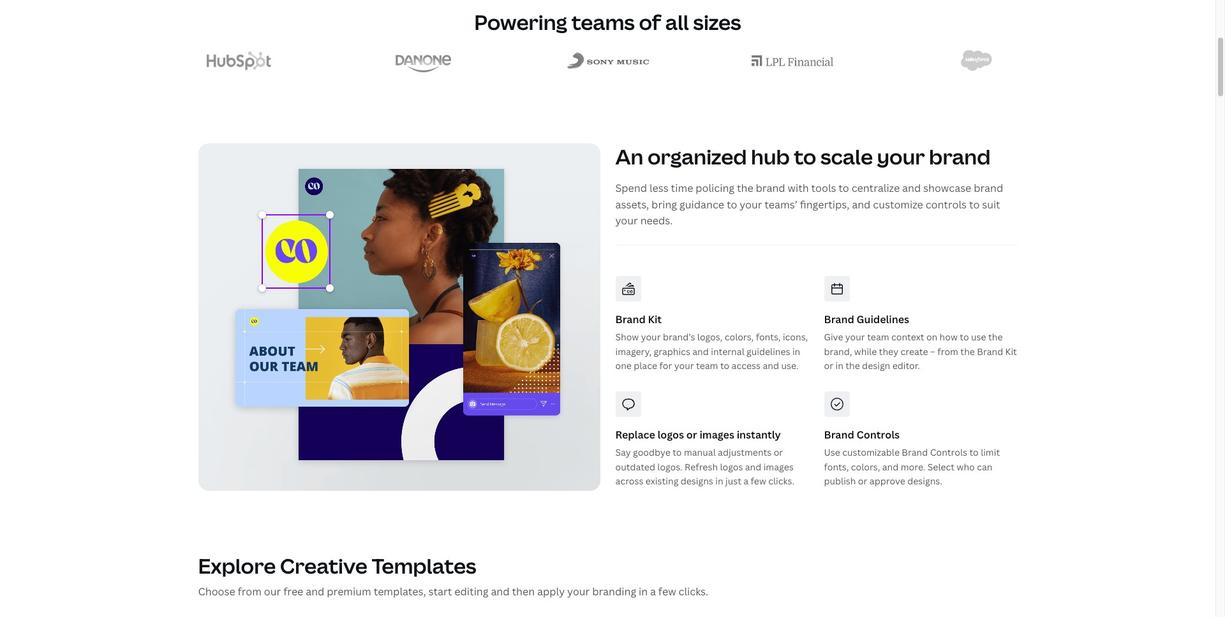 Task type: describe. For each thing, give the bounding box(es) containing it.
fonts, inside brand kit show your brand's logos, colors, fonts, icons, imagery, graphics and internal guidelines in one place for your team to access and use.
[[756, 331, 781, 343]]

free
[[283, 585, 303, 599]]

use.
[[781, 360, 798, 372]]

your right for
[[674, 360, 694, 372]]

fonts, inside brand controls use customizable brand controls to limit fonts, colors, and more. select who can publish or approve designs.
[[824, 461, 849, 473]]

context
[[891, 331, 924, 343]]

templates
[[372, 553, 476, 580]]

from inside explore creative templates choose from our free and premium templates, start editing and then apply your branding in a few clicks.
[[238, 585, 262, 599]]

design
[[862, 360, 890, 372]]

creative
[[280, 553, 367, 580]]

team inside brand guidelines give your team context on how to use the brand, while they create – from the brand kit or in the design editor.
[[867, 331, 889, 343]]

place
[[634, 360, 657, 372]]

select
[[928, 461, 955, 473]]

use
[[971, 331, 986, 343]]

brand for brand controls
[[824, 428, 854, 442]]

to inside brand controls use customizable brand controls to limit fonts, colors, and more. select who can publish or approve designs.
[[969, 447, 979, 459]]

outdated
[[615, 461, 655, 473]]

powering teams of all sizes
[[474, 9, 741, 36]]

few inside explore creative templates choose from our free and premium templates, start editing and then apply your branding in a few clicks.
[[658, 585, 676, 599]]

your inside explore creative templates choose from our free and premium templates, start editing and then apply your branding in a few clicks.
[[567, 585, 590, 599]]

they
[[879, 346, 898, 358]]

–
[[930, 346, 935, 358]]

to inside brand kit show your brand's logos, colors, fonts, icons, imagery, graphics and internal guidelines in one place for your team to access and use.
[[720, 360, 729, 372]]

designs.
[[907, 475, 942, 487]]

brand templates (1) image
[[198, 144, 600, 491]]

1 horizontal spatial controls
[[930, 447, 967, 459]]

0 horizontal spatial logos
[[658, 428, 684, 442]]

your left teams'
[[740, 198, 762, 212]]

start
[[428, 585, 452, 599]]

instantly
[[737, 428, 781, 442]]

to up with
[[794, 143, 816, 171]]

our
[[264, 585, 281, 599]]

hubspot image
[[207, 52, 271, 70]]

and up customize
[[902, 181, 921, 195]]

publish
[[824, 475, 856, 487]]

brand,
[[824, 346, 852, 358]]

showcase
[[923, 181, 971, 195]]

on
[[926, 331, 937, 343]]

organized
[[648, 143, 747, 171]]

and left then
[[491, 585, 510, 599]]

colors, inside brand controls use customizable brand controls to limit fonts, colors, and more. select who can publish or approve designs.
[[851, 461, 880, 473]]

apply
[[537, 585, 565, 599]]

1 vertical spatial logos
[[720, 461, 743, 473]]

while
[[854, 346, 877, 358]]

hub
[[751, 143, 790, 171]]

icons,
[[783, 331, 808, 343]]

an
[[615, 143, 643, 171]]

refresh
[[685, 461, 718, 473]]

spend less time policing the brand with tools to centralize and showcase brand assets, bring guidance to your teams' fingertips, and customize controls to suit your needs.
[[615, 181, 1003, 228]]

assets,
[[615, 198, 649, 212]]

brand down use
[[977, 346, 1003, 358]]

your inside brand guidelines give your team context on how to use the brand, while they create – from the brand kit or in the design editor.
[[845, 331, 865, 343]]

teams
[[571, 9, 635, 36]]

use
[[824, 447, 840, 459]]

and inside brand controls use customizable brand controls to limit fonts, colors, and more. select who can publish or approve designs.
[[882, 461, 899, 473]]

logos.
[[657, 461, 683, 473]]

adjustments
[[718, 447, 772, 459]]

limit
[[981, 447, 1000, 459]]

across
[[615, 475, 643, 487]]

fingertips,
[[800, 198, 849, 212]]

internal
[[711, 346, 744, 358]]

manual
[[684, 447, 716, 459]]

brand up showcase
[[929, 143, 991, 171]]

sizes
[[693, 9, 741, 36]]

brand for brand kit
[[615, 312, 646, 327]]

then
[[512, 585, 535, 599]]

clicks. inside explore creative templates choose from our free and premium templates, start editing and then apply your branding in a few clicks.
[[679, 585, 708, 599]]

kit inside brand guidelines give your team context on how to use the brand, while they create – from the brand kit or in the design editor.
[[1005, 346, 1017, 358]]

brand's
[[663, 331, 695, 343]]

templates,
[[374, 585, 426, 599]]

few inside replace logos or images instantly say goodbye to manual adjustments or outdated logos. refresh logos and images across existing designs in just a few clicks.
[[751, 475, 766, 487]]

your down assets,
[[615, 214, 638, 228]]

colors, inside brand kit show your brand's logos, colors, fonts, icons, imagery, graphics and internal guidelines in one place for your team to access and use.
[[725, 331, 754, 343]]

time
[[671, 181, 693, 195]]

controls
[[926, 198, 967, 212]]

just
[[725, 475, 741, 487]]

approve
[[870, 475, 905, 487]]

logos,
[[697, 331, 722, 343]]

guidelines
[[857, 312, 909, 327]]

create
[[901, 346, 928, 358]]

or down instantly
[[774, 447, 783, 459]]

explore
[[198, 553, 276, 580]]

your up imagery,
[[641, 331, 661, 343]]

or inside brand controls use customizable brand controls to limit fonts, colors, and more. select who can publish or approve designs.
[[858, 475, 867, 487]]

suit
[[982, 198, 1000, 212]]

branding
[[592, 585, 636, 599]]

team inside brand kit show your brand's logos, colors, fonts, icons, imagery, graphics and internal guidelines in one place for your team to access and use.
[[696, 360, 718, 372]]

in inside brand guidelines give your team context on how to use the brand, while they create – from the brand kit or in the design editor.
[[835, 360, 843, 372]]

to left suit
[[969, 198, 980, 212]]

and down the logos,
[[692, 346, 709, 358]]

editor.
[[892, 360, 920, 372]]

brand up more.
[[902, 447, 928, 459]]



Task type: locate. For each thing, give the bounding box(es) containing it.
0 vertical spatial a
[[744, 475, 749, 487]]

the right policing
[[737, 181, 753, 195]]

images down adjustments
[[764, 461, 794, 473]]

all
[[665, 9, 689, 36]]

in left just
[[715, 475, 723, 487]]

controls
[[857, 428, 900, 442], [930, 447, 967, 459]]

of
[[639, 9, 661, 36]]

show
[[615, 331, 639, 343]]

guidelines
[[747, 346, 790, 358]]

in down the icons,
[[792, 346, 800, 358]]

0 vertical spatial logos
[[658, 428, 684, 442]]

0 horizontal spatial team
[[696, 360, 718, 372]]

a inside explore creative templates choose from our free and premium templates, start editing and then apply your branding in a few clicks.
[[650, 585, 656, 599]]

fonts, up publish
[[824, 461, 849, 473]]

0 vertical spatial clicks.
[[768, 475, 794, 487]]

colors,
[[725, 331, 754, 343], [851, 461, 880, 473]]

customizable
[[842, 447, 900, 459]]

1 vertical spatial from
[[238, 585, 262, 599]]

replace
[[615, 428, 655, 442]]

centralize
[[852, 181, 900, 195]]

logos
[[658, 428, 684, 442], [720, 461, 743, 473]]

brand
[[615, 312, 646, 327], [824, 312, 854, 327], [977, 346, 1003, 358], [824, 428, 854, 442], [902, 447, 928, 459]]

kit inside brand kit show your brand's logos, colors, fonts, icons, imagery, graphics and internal guidelines in one place for your team to access and use.
[[648, 312, 662, 327]]

kit
[[648, 312, 662, 327], [1005, 346, 1017, 358]]

explore creative templates choose from our free and premium templates, start editing and then apply your branding in a few clicks.
[[198, 553, 708, 599]]

logos up just
[[720, 461, 743, 473]]

sony music image
[[567, 53, 649, 69]]

graphics
[[654, 346, 690, 358]]

team
[[867, 331, 889, 343], [696, 360, 718, 372]]

brand controls use customizable brand controls to limit fonts, colors, and more. select who can publish or approve designs.
[[824, 428, 1000, 487]]

fonts, up guidelines on the bottom of page
[[756, 331, 781, 343]]

say
[[615, 447, 631, 459]]

access
[[732, 360, 761, 372]]

spend
[[615, 181, 647, 195]]

clicks. inside replace logos or images instantly say goodbye to manual adjustments or outdated logos. refresh logos and images across existing designs in just a few clicks.
[[768, 475, 794, 487]]

0 vertical spatial kit
[[648, 312, 662, 327]]

teams'
[[765, 198, 797, 212]]

tools
[[811, 181, 836, 195]]

or up manual
[[686, 428, 697, 442]]

to left use
[[960, 331, 969, 343]]

images up manual
[[700, 428, 734, 442]]

images
[[700, 428, 734, 442], [764, 461, 794, 473]]

give
[[824, 331, 843, 343]]

and down centralize
[[852, 198, 871, 212]]

0 horizontal spatial clicks.
[[679, 585, 708, 599]]

team down internal
[[696, 360, 718, 372]]

1 vertical spatial team
[[696, 360, 718, 372]]

few
[[751, 475, 766, 487], [658, 585, 676, 599]]

danone image
[[395, 49, 451, 73]]

0 vertical spatial colors,
[[725, 331, 754, 343]]

a right just
[[744, 475, 749, 487]]

from
[[937, 346, 958, 358], [238, 585, 262, 599]]

the
[[737, 181, 753, 195], [988, 331, 1003, 343], [960, 346, 975, 358], [846, 360, 860, 372]]

guidance
[[679, 198, 724, 212]]

your up while
[[845, 331, 865, 343]]

brand kit show your brand's logos, colors, fonts, icons, imagery, graphics and internal guidelines in one place for your team to access and use.
[[615, 312, 808, 372]]

brand for brand guidelines
[[824, 312, 854, 327]]

customize
[[873, 198, 923, 212]]

1 horizontal spatial few
[[751, 475, 766, 487]]

less
[[649, 181, 668, 195]]

0 horizontal spatial images
[[700, 428, 734, 442]]

1 horizontal spatial clicks.
[[768, 475, 794, 487]]

in down brand,
[[835, 360, 843, 372]]

and down adjustments
[[745, 461, 761, 473]]

logos up goodbye
[[658, 428, 684, 442]]

controls up select
[[930, 447, 967, 459]]

controls up customizable
[[857, 428, 900, 442]]

in inside explore creative templates choose from our free and premium templates, start editing and then apply your branding in a few clicks.
[[639, 585, 648, 599]]

in inside brand kit show your brand's logos, colors, fonts, icons, imagery, graphics and internal guidelines in one place for your team to access and use.
[[792, 346, 800, 358]]

0 vertical spatial team
[[867, 331, 889, 343]]

colors, down customizable
[[851, 461, 880, 473]]

and inside replace logos or images instantly say goodbye to manual adjustments or outdated logos. refresh logos and images across existing designs in just a few clicks.
[[745, 461, 761, 473]]

to right tools
[[839, 181, 849, 195]]

in inside replace logos or images instantly say goodbye to manual adjustments or outdated logos. refresh logos and images across existing designs in just a few clicks.
[[715, 475, 723, 487]]

1 vertical spatial kit
[[1005, 346, 1017, 358]]

0 horizontal spatial fonts,
[[756, 331, 781, 343]]

in right "branding"
[[639, 585, 648, 599]]

team up they
[[867, 331, 889, 343]]

or right publish
[[858, 475, 867, 487]]

more.
[[901, 461, 925, 473]]

with
[[788, 181, 809, 195]]

brand up use
[[824, 428, 854, 442]]

few right just
[[751, 475, 766, 487]]

a
[[744, 475, 749, 487], [650, 585, 656, 599]]

the inside spend less time policing the brand with tools to centralize and showcase brand assets, bring guidance to your teams' fingertips, and customize controls to suit your needs.
[[737, 181, 753, 195]]

0 horizontal spatial colors,
[[725, 331, 754, 343]]

needs.
[[640, 214, 673, 228]]

lpl financial image
[[751, 56, 833, 66]]

or
[[824, 360, 833, 372], [686, 428, 697, 442], [774, 447, 783, 459], [858, 475, 867, 487]]

1 vertical spatial controls
[[930, 447, 967, 459]]

to left limit
[[969, 447, 979, 459]]

can
[[977, 461, 992, 473]]

0 vertical spatial images
[[700, 428, 734, 442]]

powering
[[474, 9, 567, 36]]

a right "branding"
[[650, 585, 656, 599]]

and down guidelines on the bottom of page
[[763, 360, 779, 372]]

brand up show at the right bottom of page
[[615, 312, 646, 327]]

and
[[902, 181, 921, 195], [852, 198, 871, 212], [692, 346, 709, 358], [763, 360, 779, 372], [745, 461, 761, 473], [882, 461, 899, 473], [306, 585, 324, 599], [491, 585, 510, 599]]

0 horizontal spatial few
[[658, 585, 676, 599]]

the down while
[[846, 360, 860, 372]]

from left our
[[238, 585, 262, 599]]

brand guidelines give your team context on how to use the brand, while they create – from the brand kit or in the design editor.
[[824, 312, 1017, 372]]

colors, up internal
[[725, 331, 754, 343]]

policing
[[696, 181, 734, 195]]

1 horizontal spatial logos
[[720, 461, 743, 473]]

your right apply
[[567, 585, 590, 599]]

1 vertical spatial images
[[764, 461, 794, 473]]

or inside brand guidelines give your team context on how to use the brand, while they create – from the brand kit or in the design editor.
[[824, 360, 833, 372]]

brand up teams'
[[756, 181, 785, 195]]

replace logos or images instantly say goodbye to manual adjustments or outdated logos. refresh logos and images across existing designs in just a few clicks.
[[615, 428, 794, 487]]

in
[[792, 346, 800, 358], [835, 360, 843, 372], [715, 475, 723, 487], [639, 585, 648, 599]]

1 horizontal spatial colors,
[[851, 461, 880, 473]]

bring
[[652, 198, 677, 212]]

for
[[659, 360, 672, 372]]

imagery,
[[615, 346, 651, 358]]

a inside replace logos or images instantly say goodbye to manual adjustments or outdated logos. refresh logos and images across existing designs in just a few clicks.
[[744, 475, 749, 487]]

to up logos.
[[673, 447, 682, 459]]

how
[[940, 331, 958, 343]]

0 vertical spatial controls
[[857, 428, 900, 442]]

to inside replace logos or images instantly say goodbye to manual adjustments or outdated logos. refresh logos and images across existing designs in just a few clicks.
[[673, 447, 682, 459]]

0 vertical spatial few
[[751, 475, 766, 487]]

your
[[877, 143, 925, 171], [740, 198, 762, 212], [615, 214, 638, 228], [641, 331, 661, 343], [845, 331, 865, 343], [674, 360, 694, 372], [567, 585, 590, 599]]

clicks.
[[768, 475, 794, 487], [679, 585, 708, 599]]

1 vertical spatial colors,
[[851, 461, 880, 473]]

1 horizontal spatial images
[[764, 461, 794, 473]]

an organized hub to scale your brand
[[615, 143, 991, 171]]

1 horizontal spatial from
[[937, 346, 958, 358]]

editing
[[454, 585, 488, 599]]

1 vertical spatial fonts,
[[824, 461, 849, 473]]

0 horizontal spatial kit
[[648, 312, 662, 327]]

1 horizontal spatial kit
[[1005, 346, 1017, 358]]

1 vertical spatial few
[[658, 585, 676, 599]]

brand
[[929, 143, 991, 171], [756, 181, 785, 195], [974, 181, 1003, 195]]

who
[[957, 461, 975, 473]]

and right free
[[306, 585, 324, 599]]

1 horizontal spatial team
[[867, 331, 889, 343]]

one
[[615, 360, 632, 372]]

1 vertical spatial a
[[650, 585, 656, 599]]

salesforce image
[[961, 50, 992, 72]]

0 vertical spatial fonts,
[[756, 331, 781, 343]]

fonts,
[[756, 331, 781, 343], [824, 461, 849, 473]]

choose
[[198, 585, 235, 599]]

0 horizontal spatial from
[[238, 585, 262, 599]]

the right use
[[988, 331, 1003, 343]]

goodbye
[[633, 447, 670, 459]]

designs
[[681, 475, 713, 487]]

1 vertical spatial clicks.
[[679, 585, 708, 599]]

to down policing
[[727, 198, 737, 212]]

0 vertical spatial from
[[937, 346, 958, 358]]

and up approve
[[882, 461, 899, 473]]

the down use
[[960, 346, 975, 358]]

brand up suit
[[974, 181, 1003, 195]]

few right "branding"
[[658, 585, 676, 599]]

0 horizontal spatial controls
[[857, 428, 900, 442]]

from inside brand guidelines give your team context on how to use the brand, while they create – from the brand kit or in the design editor.
[[937, 346, 958, 358]]

1 horizontal spatial a
[[744, 475, 749, 487]]

from down how
[[937, 346, 958, 358]]

brand up give
[[824, 312, 854, 327]]

to down internal
[[720, 360, 729, 372]]

existing
[[646, 475, 678, 487]]

0 horizontal spatial a
[[650, 585, 656, 599]]

1 horizontal spatial fonts,
[[824, 461, 849, 473]]

brand inside brand kit show your brand's logos, colors, fonts, icons, imagery, graphics and internal guidelines in one place for your team to access and use.
[[615, 312, 646, 327]]

premium
[[327, 585, 371, 599]]

to inside brand guidelines give your team context on how to use the brand, while they create – from the brand kit or in the design editor.
[[960, 331, 969, 343]]

your up centralize
[[877, 143, 925, 171]]

scale
[[820, 143, 873, 171]]

or down brand,
[[824, 360, 833, 372]]



Task type: vqa. For each thing, say whether or not it's contained in the screenshot.


